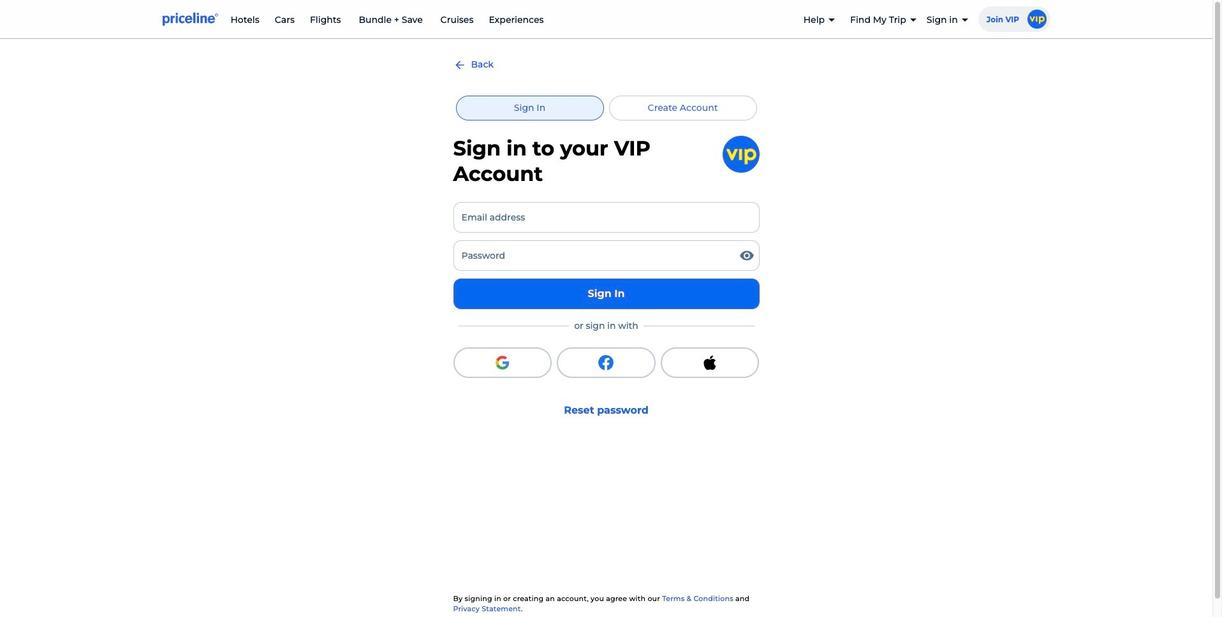 Task type: vqa. For each thing, say whether or not it's contained in the screenshot.
tab list
yes



Task type: locate. For each thing, give the bounding box(es) containing it.
priceline.com home image
[[162, 12, 218, 26]]

sign in with google image
[[495, 356, 510, 371]]

Password password field
[[453, 241, 760, 271]]

sign in with apple image
[[703, 356, 718, 371]]

tab list
[[453, 96, 760, 121]]

vip logo image
[[723, 136, 760, 173]]

sign in with facebook image
[[599, 356, 614, 371]]

Email address text field
[[453, 203, 760, 233]]



Task type: describe. For each thing, give the bounding box(es) containing it.
vip badge icon image
[[1028, 10, 1047, 29]]



